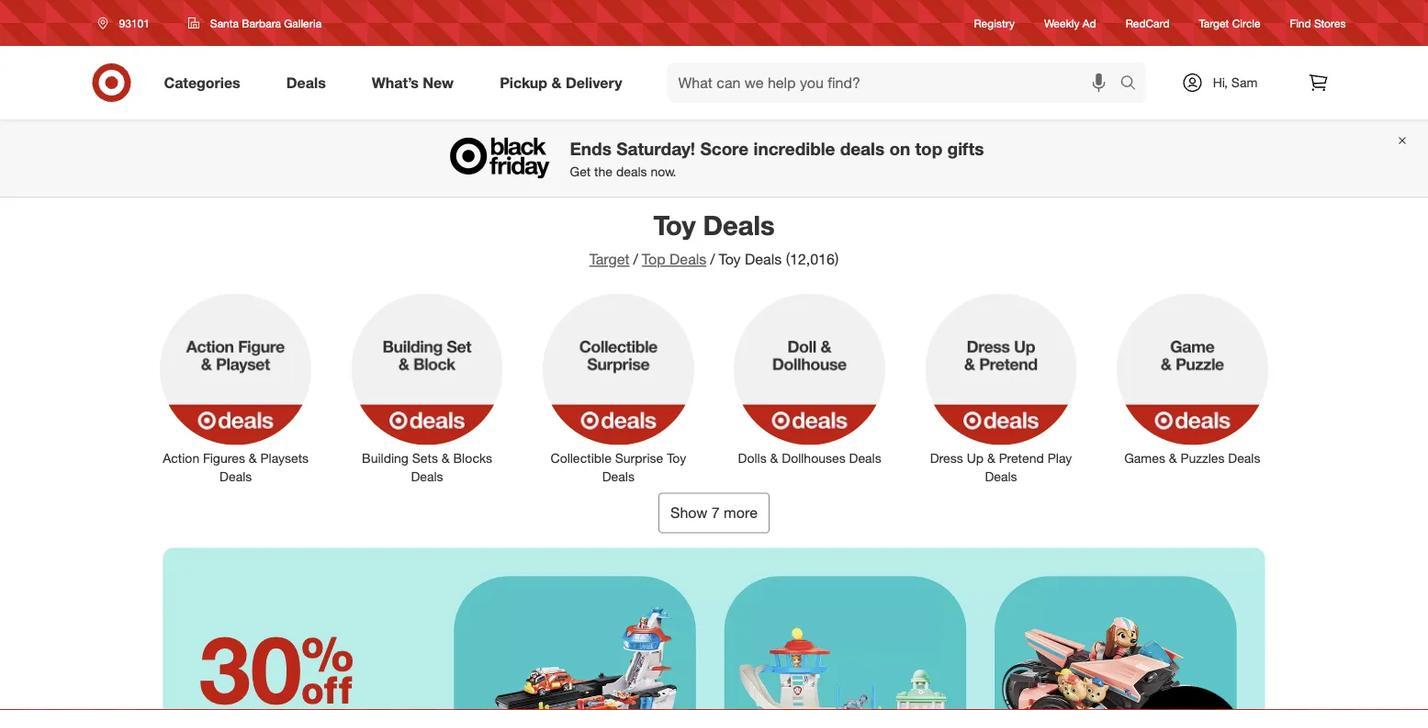 Task type: vqa. For each thing, say whether or not it's contained in the screenshot.
Find Stores link
yes



Task type: describe. For each thing, give the bounding box(es) containing it.
collectible
[[551, 450, 612, 466]]

more
[[724, 504, 758, 522]]

1 horizontal spatial deals
[[840, 138, 885, 159]]

deals right puzzles
[[1228, 450, 1261, 466]]

What can we help you find? suggestions appear below search field
[[667, 62, 1125, 103]]

dolls & dollhouses deals
[[738, 450, 882, 466]]

santa
[[210, 16, 239, 30]]

toy inside collectible surprise toy deals
[[667, 450, 686, 466]]

categories
[[164, 74, 240, 91]]

93101
[[119, 16, 150, 30]]

deals inside the action figures & playsets deals
[[220, 468, 252, 484]]

& inside dress up & pretend play deals
[[987, 450, 996, 466]]

dollhouses
[[782, 450, 846, 466]]

target circle link
[[1199, 15, 1261, 31]]

top deals link
[[642, 250, 707, 268]]

on
[[890, 138, 910, 159]]

stores
[[1314, 16, 1346, 30]]

find
[[1290, 16, 1311, 30]]

dress up & pretend play deals
[[930, 450, 1072, 484]]

dolls
[[738, 450, 767, 466]]

incredible
[[754, 138, 835, 159]]

surprise
[[615, 450, 663, 466]]

playsets
[[260, 450, 309, 466]]

what's new link
[[356, 62, 477, 103]]

deals up top deals link
[[703, 209, 775, 241]]

& inside the action figures & playsets deals
[[249, 450, 257, 466]]

puzzles
[[1181, 450, 1225, 466]]

1 / from the left
[[633, 250, 638, 268]]

registry link
[[974, 15, 1015, 31]]

find stores
[[1290, 16, 1346, 30]]

search button
[[1112, 62, 1156, 107]]

deals inside collectible surprise toy deals
[[602, 468, 635, 484]]

deals left (12,016)
[[745, 250, 782, 268]]

building sets & blocks deals link
[[339, 290, 515, 486]]

registry
[[974, 16, 1015, 30]]

blocks
[[453, 450, 492, 466]]

hi,
[[1213, 74, 1228, 90]]

deals link
[[271, 62, 349, 103]]

play
[[1048, 450, 1072, 466]]

(12,016)
[[786, 250, 839, 268]]

building sets & blocks deals
[[362, 450, 492, 484]]

categories link
[[148, 62, 263, 103]]

gifts
[[948, 138, 984, 159]]

building
[[362, 450, 409, 466]]

games
[[1124, 450, 1166, 466]]

circle
[[1232, 16, 1261, 30]]

dress up & pretend play deals link
[[913, 290, 1090, 486]]

sam
[[1232, 74, 1258, 90]]

saturday!
[[617, 138, 696, 159]]

redcard link
[[1126, 15, 1170, 31]]

pickup & delivery
[[500, 74, 622, 91]]

games & puzzles deals
[[1124, 450, 1261, 466]]

pickup & delivery link
[[484, 62, 645, 103]]

score
[[700, 138, 749, 159]]

action figures & playsets deals
[[163, 450, 309, 484]]

pretend
[[999, 450, 1044, 466]]

93101 button
[[86, 6, 169, 39]]

now.
[[651, 163, 677, 179]]

find stores link
[[1290, 15, 1346, 31]]

action
[[163, 450, 199, 466]]

0 horizontal spatial deals
[[616, 163, 647, 179]]

search
[[1112, 75, 1156, 93]]

ends
[[570, 138, 612, 159]]

target deal of the day image
[[163, 548, 1265, 710]]



Task type: locate. For each thing, give the bounding box(es) containing it.
2 / from the left
[[710, 250, 715, 268]]

top
[[915, 138, 943, 159]]

hi, sam
[[1213, 74, 1258, 90]]

target
[[1199, 16, 1229, 30], [590, 250, 630, 268]]

& inside building sets & blocks deals
[[442, 450, 450, 466]]

delivery
[[566, 74, 622, 91]]

santa barbara galleria button
[[176, 6, 334, 39]]

what's new
[[372, 74, 454, 91]]

figures
[[203, 450, 245, 466]]

/ right top deals link
[[710, 250, 715, 268]]

toy right top deals link
[[719, 250, 741, 268]]

toy up top deals link
[[653, 209, 696, 241]]

deals down "figures"
[[220, 468, 252, 484]]

deals
[[286, 74, 326, 91], [703, 209, 775, 241], [670, 250, 707, 268], [745, 250, 782, 268], [849, 450, 882, 466], [1228, 450, 1261, 466], [220, 468, 252, 484], [411, 468, 443, 484], [602, 468, 635, 484], [985, 468, 1017, 484]]

collectible surprise toy deals
[[551, 450, 686, 484]]

dolls & dollhouses deals link
[[722, 290, 898, 467]]

deals down "sets"
[[411, 468, 443, 484]]

up
[[967, 450, 984, 466]]

deals
[[840, 138, 885, 159], [616, 163, 647, 179]]

get
[[570, 163, 591, 179]]

toy right surprise
[[667, 450, 686, 466]]

& right "sets"
[[442, 450, 450, 466]]

2 vertical spatial toy
[[667, 450, 686, 466]]

deals down surprise
[[602, 468, 635, 484]]

target circle
[[1199, 16, 1261, 30]]

& right up
[[987, 450, 996, 466]]

0 horizontal spatial /
[[633, 250, 638, 268]]

ends saturday! score incredible deals on top gifts get the deals now.
[[570, 138, 984, 179]]

& right dolls
[[770, 450, 778, 466]]

santa barbara galleria
[[210, 16, 322, 30]]

collectible surprise toy deals link
[[530, 290, 707, 486]]

toy
[[653, 209, 696, 241], [719, 250, 741, 268], [667, 450, 686, 466]]

weekly ad link
[[1044, 15, 1096, 31]]

games & puzzles deals link
[[1104, 290, 1281, 467]]

& right "games"
[[1169, 450, 1177, 466]]

the
[[594, 163, 613, 179]]

action figures & playsets deals link
[[147, 290, 324, 486]]

dress
[[930, 450, 963, 466]]

& right pickup
[[552, 74, 562, 91]]

1 vertical spatial deals
[[616, 163, 647, 179]]

deals inside building sets & blocks deals
[[411, 468, 443, 484]]

galleria
[[284, 16, 322, 30]]

what's
[[372, 74, 419, 91]]

target link
[[590, 250, 630, 268]]

0 horizontal spatial target
[[590, 250, 630, 268]]

1 vertical spatial target
[[590, 250, 630, 268]]

/ left top
[[633, 250, 638, 268]]

top
[[642, 250, 666, 268]]

deals down galleria
[[286, 74, 326, 91]]

new
[[423, 74, 454, 91]]

1 horizontal spatial /
[[710, 250, 715, 268]]

1 horizontal spatial target
[[1199, 16, 1229, 30]]

target inside toy deals target / top deals / toy deals (12,016)
[[590, 250, 630, 268]]

& right "figures"
[[249, 450, 257, 466]]

target left circle at the top of the page
[[1199, 16, 1229, 30]]

show
[[671, 504, 708, 522]]

deals left the on
[[840, 138, 885, 159]]

0 vertical spatial deals
[[840, 138, 885, 159]]

redcard
[[1126, 16, 1170, 30]]

weekly ad
[[1044, 16, 1096, 30]]

show 7 more
[[671, 504, 758, 522]]

deals right dollhouses
[[849, 450, 882, 466]]

toy deals target / top deals / toy deals (12,016)
[[590, 209, 839, 268]]

/
[[633, 250, 638, 268], [710, 250, 715, 268]]

target left top
[[590, 250, 630, 268]]

deals down the pretend
[[985, 468, 1017, 484]]

pickup
[[500, 74, 548, 91]]

7
[[712, 504, 720, 522]]

deals inside dress up & pretend play deals
[[985, 468, 1017, 484]]

ad
[[1083, 16, 1096, 30]]

deals right the
[[616, 163, 647, 179]]

0 vertical spatial target
[[1199, 16, 1229, 30]]

1 vertical spatial toy
[[719, 250, 741, 268]]

weekly
[[1044, 16, 1080, 30]]

&
[[552, 74, 562, 91], [249, 450, 257, 466], [442, 450, 450, 466], [770, 450, 778, 466], [987, 450, 996, 466], [1169, 450, 1177, 466]]

0 vertical spatial toy
[[653, 209, 696, 241]]

sets
[[412, 450, 438, 466]]

deals right top
[[670, 250, 707, 268]]

barbara
[[242, 16, 281, 30]]

show 7 more button
[[659, 493, 770, 533]]



